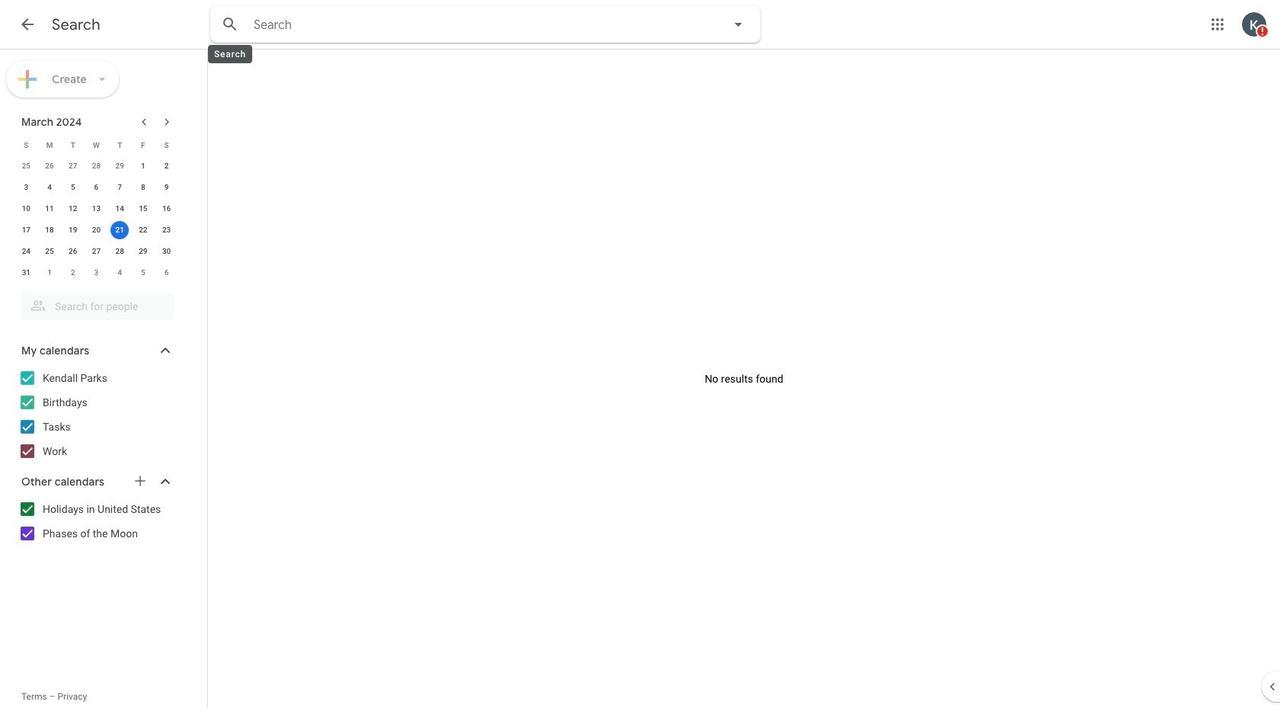 Task type: vqa. For each thing, say whether or not it's contained in the screenshot.
tab list
no



Task type: describe. For each thing, give the bounding box(es) containing it.
7 row from the top
[[14, 262, 178, 284]]

24 element
[[17, 242, 35, 261]]

february 27 element
[[64, 157, 82, 175]]

19 element
[[64, 221, 82, 239]]

march 2024 grid
[[14, 134, 178, 284]]

search options image
[[723, 9, 754, 40]]

27 element
[[87, 242, 106, 261]]

8 element
[[134, 178, 152, 197]]

16 element
[[158, 200, 176, 218]]

18 element
[[40, 221, 59, 239]]

12 element
[[64, 200, 82, 218]]

4 row from the top
[[14, 198, 178, 220]]

april 6 element
[[158, 264, 176, 282]]

april 5 element
[[134, 264, 152, 282]]

april 2 element
[[64, 264, 82, 282]]

add other calendars image
[[133, 473, 148, 489]]

april 4 element
[[111, 264, 129, 282]]

Search for people text field
[[30, 293, 165, 320]]

february 28 element
[[87, 157, 106, 175]]

5 element
[[64, 178, 82, 197]]

february 29 element
[[111, 157, 129, 175]]

3 element
[[17, 178, 35, 197]]

5 row from the top
[[14, 220, 178, 241]]

7 element
[[111, 178, 129, 197]]

april 1 element
[[40, 264, 59, 282]]

april 3 element
[[87, 264, 106, 282]]

february 25 element
[[17, 157, 35, 175]]

february 26 element
[[40, 157, 59, 175]]

3 row from the top
[[14, 177, 178, 198]]



Task type: locate. For each thing, give the bounding box(es) containing it.
6 element
[[87, 178, 106, 197]]

row up 20 element
[[14, 198, 178, 220]]

6 row from the top
[[14, 241, 178, 262]]

9 element
[[158, 178, 176, 197]]

row up 6 element
[[14, 156, 178, 177]]

26 element
[[64, 242, 82, 261]]

13 element
[[87, 200, 106, 218]]

11 element
[[40, 200, 59, 218]]

row
[[14, 134, 178, 156], [14, 156, 178, 177], [14, 177, 178, 198], [14, 198, 178, 220], [14, 220, 178, 241], [14, 241, 178, 262], [14, 262, 178, 284]]

Search text field
[[254, 18, 687, 33]]

search image
[[215, 9, 245, 40]]

row down 27 element
[[14, 262, 178, 284]]

go back image
[[18, 15, 37, 34]]

31 element
[[17, 264, 35, 282]]

cell
[[108, 220, 132, 241]]

row up february 28 'element'
[[14, 134, 178, 156]]

row down 20 element
[[14, 241, 178, 262]]

17 element
[[17, 221, 35, 239]]

row up 27 element
[[14, 220, 178, 241]]

14 element
[[111, 200, 129, 218]]

10 element
[[17, 200, 35, 218]]

cell inside march 2024 grid
[[108, 220, 132, 241]]

1 element
[[134, 157, 152, 175]]

20 element
[[87, 221, 106, 239]]

heading
[[52, 15, 101, 34]]

None search field
[[0, 287, 189, 320]]

2 element
[[158, 157, 176, 175]]

28 element
[[111, 242, 129, 261]]

15 element
[[134, 200, 152, 218]]

other calendars list
[[3, 497, 189, 546]]

22 element
[[134, 221, 152, 239]]

25 element
[[40, 242, 59, 261]]

4 element
[[40, 178, 59, 197]]

21, today element
[[111, 221, 129, 239]]

23 element
[[158, 221, 176, 239]]

my calendars list
[[3, 366, 189, 464]]

row group
[[14, 156, 178, 284]]

row up the 13 element
[[14, 177, 178, 198]]

29 element
[[134, 242, 152, 261]]

30 element
[[158, 242, 176, 261]]

2 row from the top
[[14, 156, 178, 177]]

None search field
[[210, 6, 761, 43]]

1 row from the top
[[14, 134, 178, 156]]



